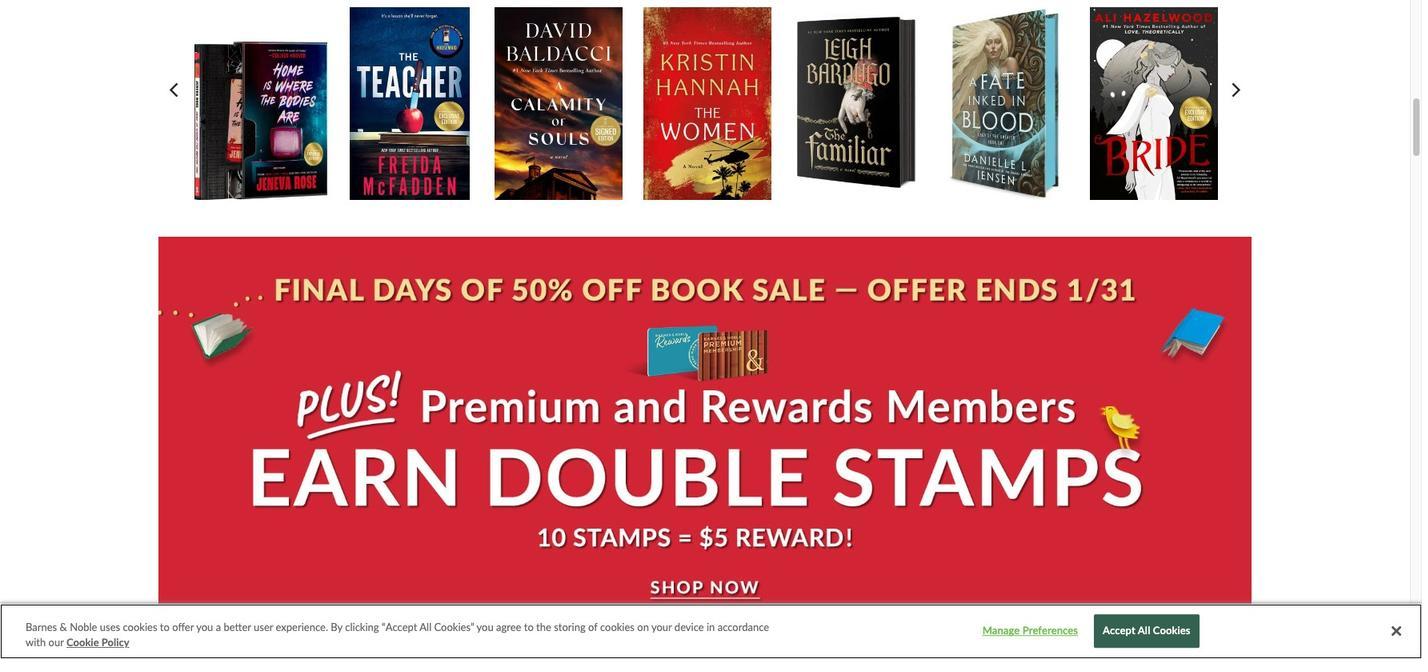 Task type: vqa. For each thing, say whether or not it's contained in the screenshot.
Details
no



Task type: locate. For each thing, give the bounding box(es) containing it.
cookie
[[66, 637, 99, 650]]

to left offer
[[160, 621, 170, 634]]

you
[[196, 621, 213, 634], [477, 621, 494, 634]]

cookies right of
[[600, 621, 635, 634]]

final days! 50% off thousands of hardcover books plus, premium and rewards members earn double stamps.  shop now image
[[158, 237, 1252, 634]]

you left agree
[[477, 621, 494, 634]]

agree
[[496, 621, 521, 634]]

your
[[652, 621, 672, 634]]

1 horizontal spatial you
[[477, 621, 494, 634]]

1 horizontal spatial all
[[1138, 625, 1151, 638]]

to
[[160, 621, 170, 634], [524, 621, 534, 634]]

manage preferences button
[[980, 616, 1081, 648]]

all inside the barnes & noble uses cookies to offer you a better user experience. by clicking "accept all cookies" you agree to the storing of cookies on your device in accordance with our
[[420, 621, 432, 634]]

experience.
[[276, 621, 328, 634]]

accept
[[1103, 625, 1136, 638]]

accept all cookies
[[1103, 625, 1191, 638]]

1 to from the left
[[160, 621, 170, 634]]

0 horizontal spatial cookies
[[123, 621, 157, 634]]

0 horizontal spatial you
[[196, 621, 213, 634]]

1 horizontal spatial to
[[524, 621, 534, 634]]

the
[[536, 621, 551, 634]]

you left a
[[196, 621, 213, 634]]

in
[[707, 621, 715, 634]]

2 to from the left
[[524, 621, 534, 634]]

0 horizontal spatial all
[[420, 621, 432, 634]]

noble
[[70, 621, 97, 634]]

a
[[216, 621, 221, 634]]

cookies
[[123, 621, 157, 634], [600, 621, 635, 634]]

of
[[588, 621, 598, 634]]

offer
[[172, 621, 194, 634]]

title: home is where the bodies are (b&n exclusive edition), author: jeneva rose image
[[193, 40, 328, 201]]

cookies"
[[434, 621, 474, 634]]

2 cookies from the left
[[600, 621, 635, 634]]

all right "accept
[[420, 621, 432, 634]]

all right the accept
[[1138, 625, 1151, 638]]

uses
[[100, 621, 120, 634]]

1 horizontal spatial cookies
[[600, 621, 635, 634]]

cookies up policy
[[123, 621, 157, 634]]

device
[[675, 621, 704, 634]]

2 you from the left
[[477, 621, 494, 634]]

manage
[[983, 625, 1020, 638]]

0 horizontal spatial to
[[160, 621, 170, 634]]

with
[[26, 637, 46, 650]]

title: a fate inked in blood: book one of the saga of the unfated, author: danielle l. jensen image
[[941, 6, 1070, 201]]

menu
[[170, 6, 1241, 201]]

to left the at the left bottom of page
[[524, 621, 534, 634]]

all
[[420, 621, 432, 634], [1138, 625, 1151, 638]]

title: the familiar, author: leigh bardugo image
[[789, 8, 924, 201]]

all inside accept all cookies button
[[1138, 625, 1151, 638]]

storing
[[554, 621, 586, 634]]



Task type: describe. For each thing, give the bounding box(es) containing it.
by
[[331, 621, 343, 634]]

1 cookies from the left
[[123, 621, 157, 634]]

cookie policy
[[66, 637, 129, 650]]

on
[[637, 621, 649, 634]]

barnes
[[26, 621, 57, 634]]

title: the teacher (b&n exclusive edition), author: freida mcfadden image
[[349, 6, 471, 201]]

title: bride (b&n exclusive edition), author: ali hazelwood image
[[1089, 6, 1219, 201]]

title: a calamity of souls (signed book), author: david baldacci image
[[494, 6, 623, 201]]

better
[[224, 621, 251, 634]]

accordance
[[718, 621, 769, 634]]

manage preferences
[[983, 625, 1078, 638]]

policy
[[101, 637, 129, 650]]

privacy alert dialog
[[0, 604, 1422, 660]]

title: the women: a novel, author: kristin hannah image
[[642, 6, 773, 201]]

cookies
[[1153, 625, 1191, 638]]

preferences
[[1023, 625, 1078, 638]]

user
[[254, 621, 273, 634]]

accept all cookies button
[[1094, 615, 1200, 649]]

clicking
[[345, 621, 379, 634]]

1 you from the left
[[196, 621, 213, 634]]

cookie policy link
[[66, 636, 129, 652]]

our
[[48, 637, 64, 650]]

barnes & noble uses cookies to offer you a better user experience. by clicking "accept all cookies" you agree to the storing of cookies on your device in accordance with our
[[26, 621, 769, 650]]

&
[[60, 621, 67, 634]]

"accept
[[382, 621, 417, 634]]



